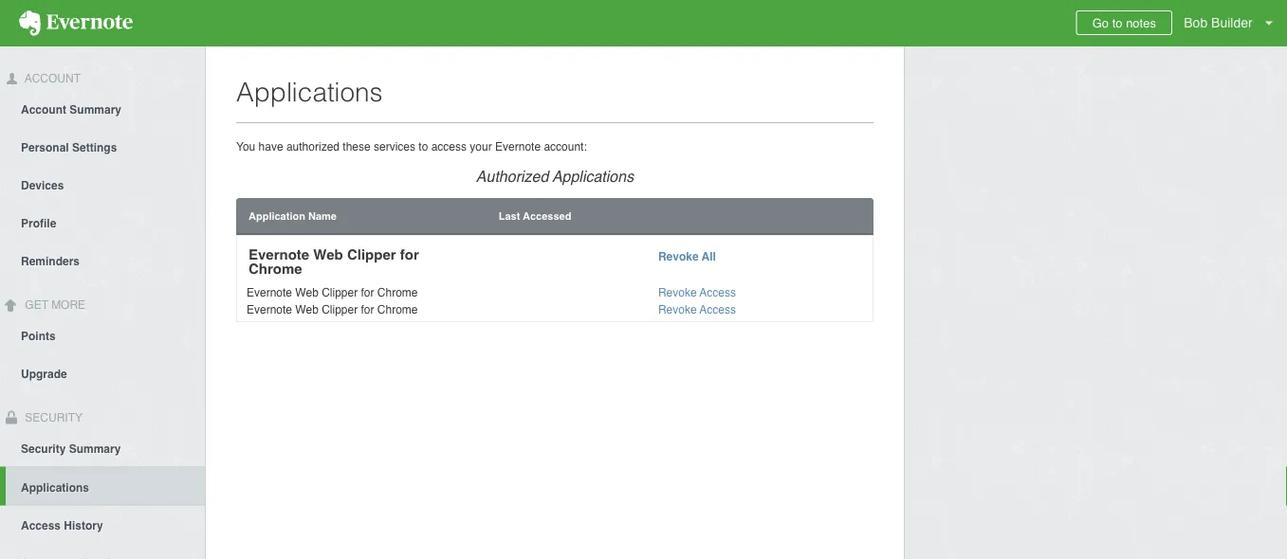 Task type: describe. For each thing, give the bounding box(es) containing it.
applications link
[[6, 467, 205, 506]]

last accessed
[[499, 210, 572, 222]]

authorized
[[476, 168, 549, 185]]

1 vertical spatial for
[[361, 287, 374, 300]]

1 vertical spatial evernote web clipper for chrome
[[247, 287, 418, 300]]

to inside go to notes "link"
[[1113, 16, 1123, 30]]

notes
[[1127, 16, 1157, 30]]

revoke for second revoke access link from the top
[[659, 304, 697, 317]]

1 revoke access link from the top
[[659, 287, 736, 300]]

authorized
[[287, 140, 340, 153]]

account summary link
[[0, 90, 205, 128]]

settings
[[72, 141, 117, 155]]

account summary
[[21, 103, 122, 117]]

0 horizontal spatial applications
[[21, 482, 89, 495]]

1 revoke access from the top
[[659, 287, 736, 300]]

security summary
[[21, 443, 121, 456]]

account for account
[[22, 72, 81, 85]]

your
[[470, 140, 492, 153]]

personal
[[21, 141, 69, 155]]

get more
[[22, 299, 86, 312]]

personal settings link
[[0, 128, 205, 166]]

access
[[432, 140, 467, 153]]

go to notes link
[[1077, 10, 1173, 35]]

evernote web clipper for chrome for revoke all
[[249, 246, 419, 277]]

last
[[499, 210, 520, 222]]

services
[[374, 140, 416, 153]]

evernote image
[[0, 10, 152, 36]]

1 vertical spatial clipper
[[322, 287, 358, 300]]

2 vertical spatial access
[[21, 520, 61, 533]]

these
[[343, 140, 371, 153]]

all
[[702, 251, 716, 264]]

devices link
[[0, 166, 205, 204]]

for for revoke access
[[361, 304, 374, 317]]

history
[[64, 520, 103, 533]]

access for second revoke access link from the top
[[700, 304, 736, 317]]

1 vertical spatial to
[[419, 140, 428, 153]]

for for revoke all
[[400, 246, 419, 263]]

upgrade
[[21, 368, 67, 381]]

application
[[249, 210, 305, 222]]

you have authorized these services to access your evernote account:
[[236, 140, 587, 153]]

accessed
[[523, 210, 572, 222]]

1 vertical spatial chrome
[[378, 287, 418, 300]]

account for account summary
[[21, 103, 66, 117]]

2 revoke access link from the top
[[659, 304, 736, 317]]

access history link
[[0, 506, 205, 544]]

security for security
[[22, 412, 83, 425]]

application name
[[249, 210, 337, 222]]

web for revoke access
[[295, 304, 319, 317]]

points link
[[0, 317, 205, 355]]

summary for account summary
[[70, 103, 122, 117]]



Task type: vqa. For each thing, say whether or not it's contained in the screenshot.
Revoke Access clipper
yes



Task type: locate. For each thing, give the bounding box(es) containing it.
clipper for revoke all
[[347, 246, 396, 263]]

2 revoke access from the top
[[659, 304, 736, 317]]

0 horizontal spatial to
[[419, 140, 428, 153]]

1 horizontal spatial to
[[1113, 16, 1123, 30]]

1 vertical spatial summary
[[69, 443, 121, 456]]

go to notes
[[1093, 16, 1157, 30]]

0 vertical spatial evernote web clipper for chrome
[[249, 246, 419, 277]]

you
[[236, 140, 256, 153]]

2 vertical spatial revoke
[[659, 304, 697, 317]]

to
[[1113, 16, 1123, 30], [419, 140, 428, 153]]

revoke access link
[[659, 287, 736, 300], [659, 304, 736, 317]]

0 vertical spatial chrome
[[249, 261, 302, 277]]

0 vertical spatial revoke access link
[[659, 287, 736, 300]]

security
[[22, 412, 83, 425], [21, 443, 66, 456]]

reminders link
[[0, 242, 205, 280]]

0 vertical spatial web
[[314, 246, 343, 263]]

revoke all
[[659, 251, 716, 264]]

evernote link
[[0, 0, 152, 47]]

access history
[[21, 520, 103, 533]]

upgrade link
[[0, 355, 205, 393]]

applications
[[236, 77, 383, 107], [553, 168, 634, 185], [21, 482, 89, 495]]

1 vertical spatial web
[[295, 287, 319, 300]]

bob builder link
[[1180, 0, 1288, 47]]

more
[[51, 299, 86, 312]]

1 vertical spatial security
[[21, 443, 66, 456]]

summary up applications link
[[69, 443, 121, 456]]

for
[[400, 246, 419, 263], [361, 287, 374, 300], [361, 304, 374, 317]]

to right go
[[1113, 16, 1123, 30]]

chrome inside the evernote web clipper for chrome
[[249, 261, 302, 277]]

bob builder
[[1185, 15, 1253, 30]]

1 horizontal spatial applications
[[236, 77, 383, 107]]

0 vertical spatial account
[[22, 72, 81, 85]]

personal settings
[[21, 141, 117, 155]]

2 revoke from the top
[[659, 287, 697, 300]]

evernote web clipper for chrome for revoke access
[[247, 304, 418, 317]]

1 vertical spatial revoke access
[[659, 304, 736, 317]]

devices
[[21, 179, 64, 192]]

authorized applications
[[476, 168, 634, 185]]

1 vertical spatial revoke
[[659, 287, 697, 300]]

3 revoke from the top
[[659, 304, 697, 317]]

2 vertical spatial for
[[361, 304, 374, 317]]

security for security summary
[[21, 443, 66, 456]]

access for 2nd revoke access link from the bottom
[[700, 287, 736, 300]]

reminders
[[21, 255, 80, 268]]

0 vertical spatial revoke access
[[659, 287, 736, 300]]

0 vertical spatial to
[[1113, 16, 1123, 30]]

builder
[[1212, 15, 1253, 30]]

security up applications link
[[21, 443, 66, 456]]

0 vertical spatial summary
[[70, 103, 122, 117]]

access
[[700, 287, 736, 300], [700, 304, 736, 317], [21, 520, 61, 533]]

0 vertical spatial applications
[[236, 77, 383, 107]]

applications up the access history
[[21, 482, 89, 495]]

chrome
[[249, 261, 302, 277], [378, 287, 418, 300], [378, 304, 418, 317]]

0 vertical spatial security
[[22, 412, 83, 425]]

0 vertical spatial clipper
[[347, 246, 396, 263]]

2 vertical spatial web
[[295, 304, 319, 317]]

revoke
[[659, 251, 699, 264], [659, 287, 697, 300], [659, 304, 697, 317]]

revoke for 2nd revoke access link from the bottom
[[659, 287, 697, 300]]

2 vertical spatial applications
[[21, 482, 89, 495]]

clipper
[[347, 246, 396, 263], [322, 287, 358, 300], [322, 304, 358, 317]]

revoke for the "revoke all" link
[[659, 251, 699, 264]]

security summary link
[[0, 429, 205, 467]]

security up security summary
[[22, 412, 83, 425]]

1 vertical spatial account
[[21, 103, 66, 117]]

evernote
[[495, 140, 541, 153], [249, 246, 310, 263], [247, 287, 292, 300], [247, 304, 292, 317]]

revoke access
[[659, 287, 736, 300], [659, 304, 736, 317]]

0 vertical spatial for
[[400, 246, 419, 263]]

profile link
[[0, 204, 205, 242]]

name
[[308, 210, 337, 222]]

chrome for revoke access
[[378, 304, 418, 317]]

get
[[25, 299, 48, 312]]

0 vertical spatial revoke
[[659, 251, 699, 264]]

1 revoke from the top
[[659, 251, 699, 264]]

2 horizontal spatial applications
[[553, 168, 634, 185]]

account up the account summary
[[22, 72, 81, 85]]

points
[[21, 330, 56, 343]]

profile
[[21, 217, 56, 230]]

2 vertical spatial chrome
[[378, 304, 418, 317]]

web
[[314, 246, 343, 263], [295, 287, 319, 300], [295, 304, 319, 317]]

evernote web clipper for chrome
[[249, 246, 419, 277], [247, 287, 418, 300], [247, 304, 418, 317]]

clipper inside the evernote web clipper for chrome
[[347, 246, 396, 263]]

go
[[1093, 16, 1110, 30]]

clipper for revoke access
[[322, 304, 358, 317]]

have
[[259, 140, 283, 153]]

1 vertical spatial applications
[[553, 168, 634, 185]]

bob
[[1185, 15, 1208, 30]]

summary for security summary
[[69, 443, 121, 456]]

1 vertical spatial access
[[700, 304, 736, 317]]

revoke all link
[[659, 251, 716, 264]]

summary
[[70, 103, 122, 117], [69, 443, 121, 456]]

applications up authorized on the top left
[[236, 77, 383, 107]]

summary up personal settings link on the top
[[70, 103, 122, 117]]

account:
[[544, 140, 587, 153]]

to left access
[[419, 140, 428, 153]]

chrome for revoke all
[[249, 261, 302, 277]]

2 vertical spatial clipper
[[322, 304, 358, 317]]

2 vertical spatial evernote web clipper for chrome
[[247, 304, 418, 317]]

0 vertical spatial access
[[700, 287, 736, 300]]

account
[[22, 72, 81, 85], [21, 103, 66, 117]]

applications down 'account:'
[[553, 168, 634, 185]]

1 vertical spatial revoke access link
[[659, 304, 736, 317]]

web inside the evernote web clipper for chrome
[[314, 246, 343, 263]]

account up the personal
[[21, 103, 66, 117]]

web for revoke all
[[314, 246, 343, 263]]



